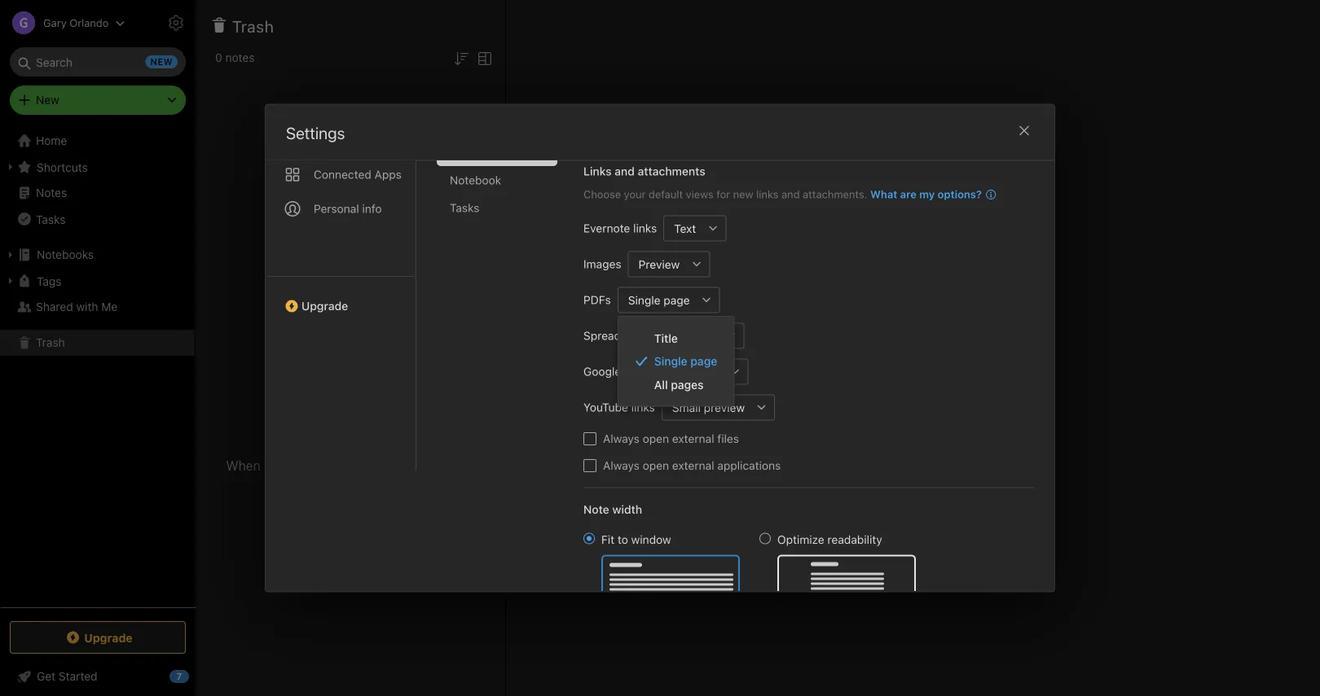Task type: vqa. For each thing, say whether or not it's contained in the screenshot.
right to
yes



Task type: locate. For each thing, give the bounding box(es) containing it.
when
[[226, 458, 260, 474]]

1 vertical spatial trash
[[36, 336, 65, 350]]

attachments
[[638, 164, 706, 178]]

and up your
[[615, 164, 635, 178]]

files
[[717, 432, 739, 445]]

tab list
[[266, 40, 416, 471], [437, 56, 570, 471]]

Always open external applications checkbox
[[584, 459, 597, 472]]

upgrade
[[302, 299, 348, 313], [84, 631, 133, 645]]

optimize
[[778, 533, 825, 546]]

1 vertical spatial single page
[[654, 355, 717, 368]]

width
[[612, 503, 642, 516]]

single down preview button
[[628, 293, 661, 307]]

youtube links
[[584, 401, 655, 414]]

Choose default view option for Images field
[[628, 251, 710, 277]]

to down 'you'
[[275, 478, 287, 493]]

2 open from the top
[[643, 459, 669, 472]]

home
[[36, 134, 67, 148]]

Optimize readability radio
[[760, 533, 771, 544]]

tasks down notebook
[[450, 201, 480, 214]]

single page
[[628, 293, 690, 307], [654, 355, 717, 368]]

2 always from the top
[[603, 459, 640, 472]]

1 horizontal spatial to
[[618, 533, 628, 546]]

0 vertical spatial external
[[672, 432, 714, 445]]

'...'
[[460, 458, 475, 474]]

0 horizontal spatial notes
[[225, 51, 255, 64]]

0 vertical spatial open
[[643, 432, 669, 445]]

1 horizontal spatial and
[[782, 188, 800, 200]]

notes
[[225, 51, 255, 64], [320, 458, 353, 474]]

1 horizontal spatial upgrade button
[[266, 276, 416, 319]]

always right the always open external files option
[[603, 432, 640, 445]]

notes up or
[[320, 458, 353, 474]]

always open external applications
[[603, 459, 781, 472]]

Always open external files checkbox
[[584, 432, 597, 445]]

0 vertical spatial upgrade button
[[266, 276, 416, 319]]

pages
[[671, 378, 704, 392]]

0 vertical spatial always
[[603, 432, 640, 445]]

open down always open external files
[[643, 459, 669, 472]]

trash up 0 notes
[[232, 16, 274, 35]]

and left attachments.
[[782, 188, 800, 200]]

what
[[870, 188, 898, 200]]

single down the title
[[654, 355, 688, 368]]

0 vertical spatial upgrade
[[302, 299, 348, 313]]

always for always open external applications
[[603, 459, 640, 472]]

0 horizontal spatial upgrade button
[[10, 622, 186, 654]]

single page up 'pages'
[[654, 355, 717, 368]]

trash inside trash 'link'
[[36, 336, 65, 350]]

preview button
[[628, 251, 684, 277]]

tasks button
[[0, 206, 195, 232]]

upgrade button
[[266, 276, 416, 319], [10, 622, 186, 654]]

all pages link
[[618, 373, 734, 396]]

expand tags image
[[4, 275, 17, 288]]

links
[[756, 188, 779, 200], [633, 221, 657, 235], [655, 365, 678, 378], [631, 401, 655, 414]]

notes
[[36, 186, 67, 200]]

to right fit
[[618, 533, 628, 546]]

external for files
[[672, 432, 714, 445]]

options?
[[938, 188, 982, 200]]

0 horizontal spatial tab list
[[266, 40, 416, 471]]

2 external from the top
[[672, 459, 714, 472]]

choose
[[584, 188, 621, 200]]

shared with me
[[36, 300, 118, 314]]

upgrade button inside tab list
[[266, 276, 416, 319]]

single inside "link"
[[654, 355, 688, 368]]

page down choose default view option for images field
[[664, 293, 690, 307]]

tree containing home
[[0, 128, 196, 607]]

single page inside button
[[628, 293, 690, 307]]

0 horizontal spatial trash
[[36, 336, 65, 350]]

them.
[[392, 478, 425, 493]]

1 vertical spatial page
[[691, 355, 717, 368]]

Choose default view option for Spreadsheets field
[[663, 323, 745, 349]]

0 horizontal spatial upgrade
[[84, 631, 133, 645]]

0 vertical spatial single
[[628, 293, 661, 307]]

0 vertical spatial single page
[[628, 293, 690, 307]]

note width
[[584, 503, 642, 516]]

tasks for tab list containing notebook
[[450, 201, 480, 214]]

0 horizontal spatial page
[[664, 293, 690, 307]]

tab list containing notebook
[[437, 56, 570, 471]]

1 vertical spatial upgrade
[[84, 631, 133, 645]]

single inside button
[[628, 293, 661, 307]]

1 always from the top
[[603, 432, 640, 445]]

text button
[[664, 215, 700, 241]]

connected apps
[[314, 167, 402, 181]]

tasks inside button
[[36, 213, 66, 226]]

1 vertical spatial and
[[782, 188, 800, 200]]

window
[[631, 533, 671, 546]]

open
[[643, 432, 669, 445], [643, 459, 669, 472]]

upgrade for the leftmost upgrade popup button
[[84, 631, 133, 645]]

1 open from the top
[[643, 432, 669, 445]]

1 horizontal spatial tasks
[[450, 201, 480, 214]]

1 vertical spatial always
[[603, 459, 640, 472]]

info
[[362, 202, 382, 215]]

Choose default view option for Google Drive links field
[[685, 359, 748, 385]]

shortcuts button
[[0, 154, 195, 180]]

0 vertical spatial trash
[[232, 16, 274, 35]]

empty
[[373, 427, 415, 444]]

1 horizontal spatial upgrade
[[302, 299, 348, 313]]

1 horizontal spatial notes
[[320, 458, 353, 474]]

tab list for links and attachments
[[437, 56, 570, 471]]

1 vertical spatial to
[[618, 533, 628, 546]]

upgrade inside tab list
[[302, 299, 348, 313]]

open up always open external applications
[[643, 432, 669, 445]]

applications
[[717, 459, 781, 472]]

0 vertical spatial and
[[615, 164, 635, 178]]

external up always open external applications
[[672, 432, 714, 445]]

tab list containing connected apps
[[266, 40, 416, 471]]

1 external from the top
[[672, 432, 714, 445]]

trash down the shared
[[36, 336, 65, 350]]

0 vertical spatial to
[[275, 478, 287, 493]]

1 vertical spatial external
[[672, 459, 714, 472]]

notebook tab
[[437, 167, 557, 194]]

or
[[336, 478, 348, 493]]

views
[[686, 188, 714, 200]]

trash
[[232, 16, 274, 35], [36, 336, 65, 350]]

0
[[215, 51, 222, 64]]

1 vertical spatial open
[[643, 459, 669, 472]]

0 horizontal spatial to
[[275, 478, 287, 493]]

me
[[101, 300, 118, 314]]

1 horizontal spatial page
[[691, 355, 717, 368]]

small preview
[[672, 401, 745, 414]]

your
[[624, 188, 646, 200]]

default
[[649, 188, 683, 200]]

1 vertical spatial single
[[654, 355, 688, 368]]

all pages
[[654, 378, 704, 392]]

0 vertical spatial page
[[664, 293, 690, 307]]

0 horizontal spatial tasks
[[36, 213, 66, 226]]

None search field
[[21, 47, 174, 77]]

single
[[628, 293, 661, 307], [654, 355, 688, 368]]

have
[[289, 458, 316, 474]]

always
[[603, 432, 640, 445], [603, 459, 640, 472]]

tree
[[0, 128, 196, 607]]

notes link
[[0, 180, 195, 206]]

tasks inside tab
[[450, 201, 480, 214]]

page down choose default view option for spreadsheets field
[[691, 355, 717, 368]]

external
[[672, 432, 714, 445], [672, 459, 714, 472]]

always right always open external applications option
[[603, 459, 640, 472]]

dropdown list menu
[[618, 327, 734, 396]]

small preview button
[[662, 394, 749, 421]]

settings image
[[166, 13, 186, 33]]

spreadsheets
[[584, 329, 656, 342]]

open for always open external applications
[[643, 459, 669, 472]]

single page down preview at the top of page
[[628, 293, 690, 307]]

tasks down notes
[[36, 213, 66, 226]]

1 horizontal spatial tab list
[[437, 56, 570, 471]]

1 vertical spatial notes
[[320, 458, 353, 474]]

and
[[615, 164, 635, 178], [782, 188, 800, 200]]

tasks
[[450, 201, 480, 214], [36, 213, 66, 226]]

restore
[[291, 478, 332, 493]]

text
[[674, 221, 696, 235]]

1 vertical spatial upgrade button
[[10, 622, 186, 654]]

images
[[584, 257, 622, 271]]

option group
[[584, 531, 916, 635]]

notes right 0
[[225, 51, 255, 64]]

preview
[[704, 401, 745, 414]]

open for always open external files
[[643, 432, 669, 445]]

shared
[[36, 300, 73, 314]]

external down always open external files
[[672, 459, 714, 472]]

to
[[275, 478, 287, 493], [618, 533, 628, 546]]



Task type: describe. For each thing, give the bounding box(es) containing it.
single page inside "link"
[[654, 355, 717, 368]]

Choose default view option for YouTube links field
[[662, 394, 775, 421]]

notes inside when you have notes in the trash, click '...' to restore or delete them.
[[320, 458, 353, 474]]

always open external files
[[603, 432, 739, 445]]

settings
[[286, 123, 345, 143]]

are
[[900, 188, 917, 200]]

expand notebooks image
[[4, 249, 17, 262]]

0 horizontal spatial and
[[615, 164, 635, 178]]

for
[[717, 188, 730, 200]]

title link
[[618, 327, 734, 350]]

tags
[[37, 274, 61, 288]]

trash
[[320, 427, 354, 444]]

personal info
[[314, 202, 382, 215]]

trash,
[[393, 458, 426, 474]]

trash link
[[0, 330, 195, 356]]

preview
[[639, 257, 680, 271]]

the
[[370, 458, 389, 474]]

tags button
[[0, 268, 195, 294]]

connected
[[314, 167, 371, 181]]

to inside "option group"
[[618, 533, 628, 546]]

Fit to window radio
[[584, 533, 595, 544]]

page inside single page "link"
[[691, 355, 717, 368]]

Search text field
[[21, 47, 174, 77]]

apps
[[375, 167, 402, 181]]

always for always open external files
[[603, 432, 640, 445]]

fit to window
[[601, 533, 671, 546]]

page inside single page button
[[664, 293, 690, 307]]

tasks tab
[[437, 194, 557, 221]]

links
[[584, 164, 612, 178]]

single page link
[[618, 350, 734, 373]]

0 notes
[[215, 51, 255, 64]]

evernote links
[[584, 221, 657, 235]]

when you have notes in the trash, click '...' to restore or delete them.
[[226, 458, 475, 493]]

new button
[[10, 86, 186, 115]]

single page button
[[618, 287, 694, 313]]

is
[[358, 427, 369, 444]]

evernote
[[584, 221, 630, 235]]

upgrade for upgrade popup button in tab list
[[302, 299, 348, 313]]

with
[[76, 300, 98, 314]]

new
[[733, 188, 753, 200]]

home link
[[0, 128, 196, 154]]

fit
[[601, 533, 615, 546]]

my
[[919, 188, 935, 200]]

Choose default view option for PDFs field
[[618, 287, 720, 313]]

links and attachments
[[584, 164, 706, 178]]

0 vertical spatial notes
[[225, 51, 255, 64]]

notebooks
[[37, 248, 94, 262]]

google
[[584, 365, 621, 378]]

readability
[[828, 533, 882, 546]]

note window - empty element
[[506, 0, 1320, 697]]

your
[[286, 427, 316, 444]]

notebooks link
[[0, 242, 195, 268]]

option group containing fit to window
[[584, 531, 916, 635]]

external for applications
[[672, 459, 714, 472]]

tab list for notebook
[[266, 40, 416, 471]]

to inside when you have notes in the trash, click '...' to restore or delete them.
[[275, 478, 287, 493]]

1 horizontal spatial trash
[[232, 16, 274, 35]]

notebook
[[450, 173, 501, 187]]

optimize readability
[[778, 533, 882, 546]]

close image
[[1015, 121, 1034, 141]]

attachments.
[[803, 188, 868, 200]]

shared with me link
[[0, 294, 195, 320]]

Choose default view option for Evernote links field
[[664, 215, 726, 241]]

shortcuts
[[37, 160, 88, 174]]

new
[[36, 93, 59, 107]]

your trash is empty
[[286, 427, 415, 444]]

personal
[[314, 202, 359, 215]]

google drive links
[[584, 365, 678, 378]]

youtube
[[584, 401, 628, 414]]

small
[[672, 401, 701, 414]]

tasks for the tasks button
[[36, 213, 66, 226]]

choose your default views for new links and attachments.
[[584, 188, 868, 200]]

all
[[654, 378, 668, 392]]

title
[[654, 332, 678, 345]]

in
[[356, 458, 367, 474]]

you
[[264, 458, 285, 474]]

delete
[[351, 478, 388, 493]]

drive
[[624, 365, 652, 378]]

note
[[584, 503, 609, 516]]

what are my options?
[[870, 188, 982, 200]]

click
[[430, 458, 457, 474]]

pdfs
[[584, 293, 611, 306]]



